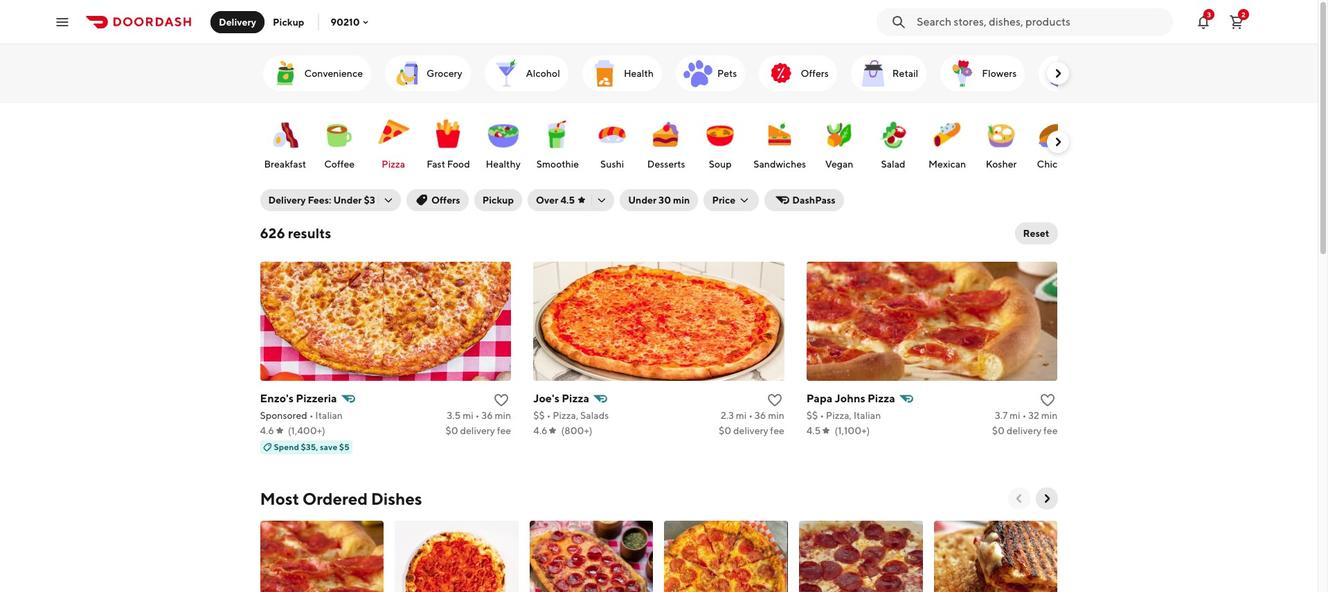 Task type: locate. For each thing, give the bounding box(es) containing it.
0 horizontal spatial $​0
[[446, 425, 458, 436]]

johns
[[835, 392, 866, 405]]

click to add this store to your saved list image for papa johns pizza
[[1040, 392, 1057, 409]]

0 horizontal spatial $$
[[533, 410, 545, 421]]

0 horizontal spatial delivery
[[460, 425, 495, 436]]

min
[[673, 195, 690, 206], [495, 410, 511, 421], [768, 410, 785, 421], [1042, 410, 1058, 421]]

fee for papa johns pizza
[[1044, 425, 1058, 436]]

36 right the 3.5
[[482, 410, 493, 421]]

pickup right delivery button
[[273, 16, 304, 27]]

pizza, for johns
[[826, 410, 852, 421]]

1 mi from the left
[[463, 410, 474, 421]]

desserts
[[647, 159, 685, 170]]

0 horizontal spatial mi
[[463, 410, 474, 421]]

italian
[[315, 410, 343, 421], [854, 410, 881, 421]]

flowers
[[982, 68, 1017, 79]]

2 pizza, from the left
[[826, 410, 852, 421]]

1 $$ from the left
[[533, 410, 545, 421]]

2 click to add this store to your saved list image from the left
[[1040, 392, 1057, 409]]

2.3
[[721, 410, 734, 421]]

3 fee from the left
[[1044, 425, 1058, 436]]

4.6 down the sponsored
[[260, 425, 274, 436]]

click to add this store to your saved list image for enzo's pizzeria
[[493, 392, 510, 409]]

3 mi from the left
[[1010, 410, 1021, 421]]

next button of carousel image up chicken
[[1051, 135, 1065, 149]]

$3
[[364, 195, 375, 206]]

pickup button
[[265, 11, 313, 33], [474, 189, 522, 211]]

delivery down 3.5 mi • 36 min
[[460, 425, 495, 436]]

delivery
[[219, 16, 256, 27], [268, 195, 306, 206]]

1 4.6 from the left
[[260, 425, 274, 436]]

0 horizontal spatial delivery
[[219, 16, 256, 27]]

3 • from the left
[[547, 410, 551, 421]]

pickup button up convenience icon
[[265, 11, 313, 33]]

min for joe's pizza
[[768, 410, 785, 421]]

2 horizontal spatial $​0
[[992, 425, 1005, 436]]

mi for papa johns pizza
[[1010, 410, 1021, 421]]

pizza, down joe's pizza
[[553, 410, 579, 421]]

1 delivery from the left
[[460, 425, 495, 436]]

$​0 delivery fee
[[446, 425, 511, 436], [719, 425, 785, 436], [992, 425, 1058, 436]]

0 vertical spatial 4.5
[[561, 195, 575, 206]]

$​0 down 3.7
[[992, 425, 1005, 436]]

dashpass
[[793, 195, 836, 206]]

salads
[[580, 410, 609, 421]]

2 $$ from the left
[[807, 410, 818, 421]]

$​0 down the 3.5
[[446, 425, 458, 436]]

kosher
[[986, 159, 1017, 170]]

1 horizontal spatial delivery
[[268, 195, 306, 206]]

click to add this store to your saved list image up the 3.7 mi • 32 min
[[1040, 392, 1057, 409]]

1 vertical spatial next button of carousel image
[[1051, 135, 1065, 149]]

delivery down 2.3 mi • 36 min
[[734, 425, 769, 436]]

sponsored
[[260, 410, 307, 421]]

pizza, up the (1,100+) on the right bottom
[[826, 410, 852, 421]]

2 • from the left
[[475, 410, 480, 421]]

open menu image
[[54, 14, 71, 30]]

1 horizontal spatial $$
[[807, 410, 818, 421]]

delivery down the 3.7 mi • 32 min
[[1007, 425, 1042, 436]]

•
[[309, 410, 313, 421], [475, 410, 480, 421], [547, 410, 551, 421], [749, 410, 753, 421], [820, 410, 824, 421], [1023, 410, 1027, 421]]

1 horizontal spatial click to add this store to your saved list image
[[1040, 392, 1057, 409]]

under left '30'
[[628, 195, 657, 206]]

$​0 for papa johns pizza
[[992, 425, 1005, 436]]

1 horizontal spatial italian
[[854, 410, 881, 421]]

pickup button down healthy
[[474, 189, 522, 211]]

soup
[[709, 159, 732, 170]]

pickup down healthy
[[483, 195, 514, 206]]

2 horizontal spatial fee
[[1044, 425, 1058, 436]]

1 horizontal spatial under
[[628, 195, 657, 206]]

2 horizontal spatial delivery
[[1007, 425, 1042, 436]]

$​0 delivery fee down the 3.7 mi • 32 min
[[992, 425, 1058, 436]]

grocery image
[[391, 57, 424, 90]]

3 $​0 delivery fee from the left
[[992, 425, 1058, 436]]

0 vertical spatial delivery
[[219, 16, 256, 27]]

1 horizontal spatial offers
[[801, 68, 829, 79]]

offers inside button
[[431, 195, 460, 206]]

dishes
[[371, 489, 422, 508]]

$​0
[[446, 425, 458, 436], [719, 425, 732, 436], [992, 425, 1005, 436]]

spend $35, save $5
[[274, 442, 350, 452]]

3 delivery from the left
[[1007, 425, 1042, 436]]

fee down the 3.7 mi • 32 min
[[1044, 425, 1058, 436]]

click to add this store to your saved list image up 3.5 mi • 36 min
[[493, 392, 510, 409]]

min right 32
[[1042, 410, 1058, 421]]

2.3 mi • 36 min
[[721, 410, 785, 421]]

1 horizontal spatial 36
[[755, 410, 766, 421]]

pizza left fast
[[382, 159, 405, 170]]

0 horizontal spatial pickup
[[273, 16, 304, 27]]

• right the 3.5
[[475, 410, 480, 421]]

$$
[[533, 410, 545, 421], [807, 410, 818, 421]]

1 vertical spatial offers
[[431, 195, 460, 206]]

1 vertical spatial delivery
[[268, 195, 306, 206]]

$​0 delivery fee down 3.5 mi • 36 min
[[446, 425, 511, 436]]

1 horizontal spatial fee
[[770, 425, 785, 436]]

1 next button of carousel image from the top
[[1051, 66, 1065, 80]]

0 horizontal spatial $​0 delivery fee
[[446, 425, 511, 436]]

$​0 delivery fee for joe's pizza
[[719, 425, 785, 436]]

0 horizontal spatial 4.5
[[561, 195, 575, 206]]

under
[[333, 195, 362, 206], [628, 195, 657, 206]]

Store search: begin typing to search for stores available on DoorDash text field
[[917, 14, 1165, 29]]

fee down 3.5 mi • 36 min
[[497, 425, 511, 436]]

4.6 down joe's
[[533, 425, 548, 436]]

1 • from the left
[[309, 410, 313, 421]]

mi right the 3.5
[[463, 410, 474, 421]]

4.5 inside button
[[561, 195, 575, 206]]

italian up the (1,100+) on the right bottom
[[854, 410, 881, 421]]

• left 32
[[1023, 410, 1027, 421]]

1 click to add this store to your saved list image from the left
[[493, 392, 510, 409]]

fee
[[497, 425, 511, 436], [770, 425, 785, 436], [1044, 425, 1058, 436]]

1 36 from the left
[[482, 410, 493, 421]]

0 vertical spatial pickup button
[[265, 11, 313, 33]]

0 horizontal spatial pizza
[[382, 159, 405, 170]]

grocery link
[[385, 55, 471, 91]]

fee down 2.3 mi • 36 min
[[770, 425, 785, 436]]

pizza right johns
[[868, 392, 895, 405]]

0 vertical spatial next button of carousel image
[[1051, 66, 1065, 80]]

5 • from the left
[[820, 410, 824, 421]]

1 $​0 from the left
[[446, 425, 458, 436]]

4.5 right "over"
[[561, 195, 575, 206]]

2 fee from the left
[[770, 425, 785, 436]]

(1,400+)
[[288, 425, 325, 436]]

0 horizontal spatial italian
[[315, 410, 343, 421]]

next button of carousel image
[[1051, 66, 1065, 80], [1051, 135, 1065, 149]]

mi right 2.3
[[736, 410, 747, 421]]

2 horizontal spatial $​0 delivery fee
[[992, 425, 1058, 436]]

delivery
[[460, 425, 495, 436], [734, 425, 769, 436], [1007, 425, 1042, 436]]

mi right 3.7
[[1010, 410, 1021, 421]]

4.6
[[260, 425, 274, 436], [533, 425, 548, 436]]

1 pizza, from the left
[[553, 410, 579, 421]]

next button of carousel image down store search: begin typing to search for stores available on doordash text box
[[1051, 66, 1065, 80]]

36 for enzo's pizzeria
[[482, 410, 493, 421]]

salad
[[881, 159, 906, 170]]

3.5
[[447, 410, 461, 421]]

36 right 2.3
[[755, 410, 766, 421]]

pizza,
[[553, 410, 579, 421], [826, 410, 852, 421]]

0 horizontal spatial pickup button
[[265, 11, 313, 33]]

health
[[624, 68, 654, 79]]

delivery for delivery
[[219, 16, 256, 27]]

2 mi from the left
[[736, 410, 747, 421]]

$​0 delivery fee down 2.3 mi • 36 min
[[719, 425, 785, 436]]

2 under from the left
[[628, 195, 657, 206]]

1 horizontal spatial pickup button
[[474, 189, 522, 211]]

0 horizontal spatial click to add this store to your saved list image
[[493, 392, 510, 409]]

alcohol
[[526, 68, 560, 79]]

pizza, for pizza
[[553, 410, 579, 421]]

3 $​0 from the left
[[992, 425, 1005, 436]]

2 $​0 delivery fee from the left
[[719, 425, 785, 436]]

health image
[[588, 57, 621, 90]]

1 under from the left
[[333, 195, 362, 206]]

1 horizontal spatial delivery
[[734, 425, 769, 436]]

fee for joe's pizza
[[770, 425, 785, 436]]

3 items, open order cart image
[[1229, 14, 1245, 30]]

0 horizontal spatial fee
[[497, 425, 511, 436]]

30
[[659, 195, 671, 206]]

joe's
[[533, 392, 560, 405]]

4.5
[[561, 195, 575, 206], [807, 425, 821, 436]]

previous button of carousel image
[[1012, 492, 1026, 506]]

626 results
[[260, 225, 331, 241]]

0 horizontal spatial 4.6
[[260, 425, 274, 436]]

delivery inside button
[[219, 16, 256, 27]]

1 vertical spatial 4.5
[[807, 425, 821, 436]]

dashpass button
[[765, 189, 844, 211]]

1 $​0 delivery fee from the left
[[446, 425, 511, 436]]

2 horizontal spatial pizza
[[868, 392, 895, 405]]

0 vertical spatial offers
[[801, 68, 829, 79]]

$$ for papa
[[807, 410, 818, 421]]

0 horizontal spatial offers
[[431, 195, 460, 206]]

under inside 'button'
[[628, 195, 657, 206]]

offers right offers icon
[[801, 68, 829, 79]]

$​0 delivery fee for enzo's pizzeria
[[446, 425, 511, 436]]

offers
[[801, 68, 829, 79], [431, 195, 460, 206]]

2 36 from the left
[[755, 410, 766, 421]]

2 next button of carousel image from the top
[[1051, 135, 1065, 149]]

$$ • pizza, italian
[[807, 410, 881, 421]]

0 horizontal spatial 36
[[482, 410, 493, 421]]

min down click to add this store to your saved list icon
[[768, 410, 785, 421]]

sponsored • italian
[[260, 410, 343, 421]]

1 fee from the left
[[497, 425, 511, 436]]

0 horizontal spatial pizza,
[[553, 410, 579, 421]]

food
[[447, 159, 470, 170]]

2 italian from the left
[[854, 410, 881, 421]]

1 horizontal spatial $​0
[[719, 425, 732, 436]]

vegan
[[825, 159, 854, 170]]

mi for enzo's pizzeria
[[463, 410, 474, 421]]

mi
[[463, 410, 474, 421], [736, 410, 747, 421], [1010, 410, 1021, 421]]

italian down pizzeria
[[315, 410, 343, 421]]

under 30 min button
[[620, 189, 698, 211]]

1 horizontal spatial 4.6
[[533, 425, 548, 436]]

health link
[[582, 55, 662, 91]]

1 vertical spatial pickup button
[[474, 189, 522, 211]]

1 horizontal spatial pizza,
[[826, 410, 852, 421]]

1 horizontal spatial mi
[[736, 410, 747, 421]]

convenience image
[[268, 57, 302, 90]]

pickup
[[273, 16, 304, 27], [483, 195, 514, 206]]

4.5 down papa
[[807, 425, 821, 436]]

$$ down papa
[[807, 410, 818, 421]]

2 4.6 from the left
[[533, 425, 548, 436]]

under left $3
[[333, 195, 362, 206]]

min inside 'button'
[[673, 195, 690, 206]]

click to add this store to your saved list image
[[767, 392, 783, 409]]

• down joe's
[[547, 410, 551, 421]]

1 horizontal spatial 4.5
[[807, 425, 821, 436]]

convenience link
[[263, 55, 371, 91]]

0 horizontal spatial under
[[333, 195, 362, 206]]

6 • from the left
[[1023, 410, 1027, 421]]

fee for enzo's pizzeria
[[497, 425, 511, 436]]

1 horizontal spatial $​0 delivery fee
[[719, 425, 785, 436]]

2 delivery from the left
[[734, 425, 769, 436]]

pizza up $$ • pizza, salads
[[562, 392, 589, 405]]

click to add this store to your saved list image
[[493, 392, 510, 409], [1040, 392, 1057, 409]]

36
[[482, 410, 493, 421], [755, 410, 766, 421]]

1 vertical spatial pickup
[[483, 195, 514, 206]]

2 $​0 from the left
[[719, 425, 732, 436]]

min right the 3.5
[[495, 410, 511, 421]]

• down papa
[[820, 410, 824, 421]]

• right 2.3
[[749, 410, 753, 421]]

$​0 down 2.3
[[719, 425, 732, 436]]

delivery for joe's pizza
[[734, 425, 769, 436]]

offers down fast food
[[431, 195, 460, 206]]

2 horizontal spatial mi
[[1010, 410, 1021, 421]]

min right '30'
[[673, 195, 690, 206]]

$$ down joe's
[[533, 410, 545, 421]]

next button of carousel image
[[1040, 492, 1054, 506]]

notification bell image
[[1196, 14, 1212, 30]]

pizza
[[382, 159, 405, 170], [562, 392, 589, 405], [868, 392, 895, 405]]

delivery for papa johns pizza
[[1007, 425, 1042, 436]]

• up (1,400+)
[[309, 410, 313, 421]]



Task type: describe. For each thing, give the bounding box(es) containing it.
healthy
[[486, 159, 521, 170]]

offers button
[[407, 189, 469, 211]]

mi for joe's pizza
[[736, 410, 747, 421]]

pizzeria
[[296, 392, 337, 405]]

alcohol link
[[485, 55, 569, 91]]

min for papa johns pizza
[[1042, 410, 1058, 421]]

ordered
[[302, 489, 368, 508]]

$​0 for joe's pizza
[[719, 425, 732, 436]]

over
[[536, 195, 559, 206]]

results
[[288, 225, 331, 241]]

catering image
[[1045, 57, 1078, 90]]

3.5 mi • 36 min
[[447, 410, 511, 421]]

32
[[1029, 410, 1040, 421]]

fees:
[[308, 195, 331, 206]]

over 4.5
[[536, 195, 575, 206]]

convenience
[[304, 68, 363, 79]]

(1,100+)
[[835, 425, 870, 436]]

pets
[[718, 68, 737, 79]]

1 horizontal spatial pizza
[[562, 392, 589, 405]]

grocery
[[427, 68, 462, 79]]

(800+)
[[561, 425, 593, 436]]

spend
[[274, 442, 299, 452]]

626
[[260, 225, 285, 241]]

retail image
[[857, 57, 890, 90]]

flowers link
[[941, 55, 1025, 91]]

offers link
[[759, 55, 837, 91]]

$$ for joe's
[[533, 410, 545, 421]]

papa johns pizza
[[807, 392, 895, 405]]

price button
[[704, 189, 759, 211]]

$​0 delivery fee for papa johns pizza
[[992, 425, 1058, 436]]

0 vertical spatial pickup
[[273, 16, 304, 27]]

breakfast
[[264, 159, 306, 170]]

4.6 for joe's pizza
[[533, 425, 548, 436]]

offers image
[[765, 57, 798, 90]]

1 horizontal spatial pickup
[[483, 195, 514, 206]]

4.6 for enzo's pizzeria
[[260, 425, 274, 436]]

coffee
[[324, 159, 355, 170]]

36 for joe's pizza
[[755, 410, 766, 421]]

flowers image
[[946, 57, 980, 90]]

fast food
[[427, 159, 470, 170]]

3.7
[[995, 410, 1008, 421]]

enzo's pizzeria
[[260, 392, 337, 405]]

pets image
[[682, 57, 715, 90]]

sushi
[[601, 159, 624, 170]]

min for enzo's pizzeria
[[495, 410, 511, 421]]

papa
[[807, 392, 833, 405]]

$5
[[339, 442, 350, 452]]

most ordered dishes
[[260, 489, 422, 508]]

price
[[712, 195, 736, 206]]

retail link
[[851, 55, 927, 91]]

sandwiches
[[754, 159, 806, 170]]

2
[[1242, 10, 1246, 18]]

$​0 for enzo's pizzeria
[[446, 425, 458, 436]]

90210
[[331, 16, 360, 27]]

$35,
[[301, 442, 318, 452]]

most
[[260, 489, 299, 508]]

delivery for enzo's pizzeria
[[460, 425, 495, 436]]

90210 button
[[331, 16, 371, 27]]

alcohol image
[[490, 57, 523, 90]]

chicken
[[1037, 159, 1074, 170]]

3.7 mi • 32 min
[[995, 410, 1058, 421]]

joe's pizza
[[533, 392, 589, 405]]

fast
[[427, 159, 445, 170]]

retail
[[893, 68, 919, 79]]

mexican
[[929, 159, 966, 170]]

4 • from the left
[[749, 410, 753, 421]]

1 italian from the left
[[315, 410, 343, 421]]

delivery for delivery fees: under $3
[[268, 195, 306, 206]]

reset
[[1023, 228, 1050, 239]]

delivery fees: under $3
[[268, 195, 375, 206]]

$$ • pizza, salads
[[533, 410, 609, 421]]

3
[[1207, 10, 1211, 18]]

delivery button
[[211, 11, 265, 33]]

under 30 min
[[628, 195, 690, 206]]

reset button
[[1015, 222, 1058, 245]]

pets link
[[676, 55, 746, 91]]

smoothie
[[537, 159, 579, 170]]

enzo's
[[260, 392, 294, 405]]

over 4.5 button
[[528, 189, 614, 211]]

2 button
[[1223, 8, 1251, 36]]

save
[[320, 442, 338, 452]]



Task type: vqa. For each thing, say whether or not it's contained in the screenshot.
2nd Click to add this store to your saved list icon
yes



